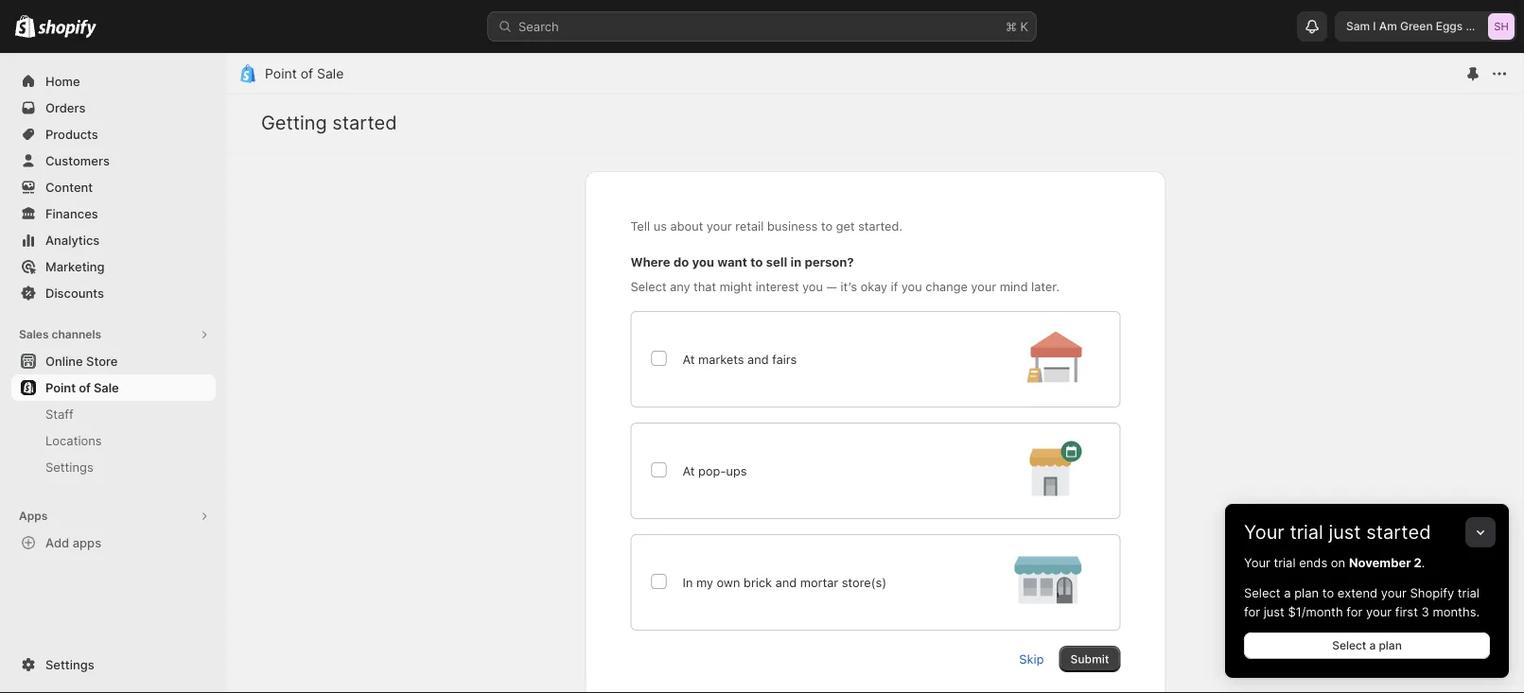 Task type: locate. For each thing, give the bounding box(es) containing it.
customers
[[45, 153, 110, 168]]

0 vertical spatial sale
[[317, 66, 344, 82]]

1 horizontal spatial started
[[1367, 521, 1431, 544]]

settings link
[[11, 454, 216, 481], [11, 652, 216, 678]]

analytics link
[[11, 227, 216, 254]]

your
[[1381, 586, 1407, 600], [1366, 605, 1392, 619]]

1 settings from the top
[[45, 460, 93, 475]]

select left to
[[1244, 586, 1281, 600]]

your up first
[[1381, 586, 1407, 600]]

online store button
[[0, 348, 227, 375]]

just left $1/month
[[1264, 605, 1285, 619]]

0 vertical spatial started
[[332, 111, 397, 134]]

0 vertical spatial a
[[1284, 586, 1291, 600]]

sam i am green eggs and ham
[[1346, 19, 1514, 33]]

2 settings link from the top
[[11, 652, 216, 678]]

1 vertical spatial select
[[1332, 639, 1367, 653]]

a
[[1284, 586, 1291, 600], [1370, 639, 1376, 653]]

point of sale up getting
[[265, 66, 344, 82]]

1 horizontal spatial for
[[1347, 605, 1363, 619]]

your left first
[[1366, 605, 1392, 619]]

just up on
[[1329, 521, 1361, 544]]

2 settings from the top
[[45, 658, 94, 672]]

sale inside "link"
[[94, 380, 119, 395]]

0 vertical spatial settings
[[45, 460, 93, 475]]

channels
[[52, 328, 101, 342]]

your
[[1244, 521, 1285, 544], [1244, 555, 1271, 570]]

trial
[[1290, 521, 1324, 544], [1274, 555, 1296, 570], [1458, 586, 1480, 600]]

select a plan link
[[1244, 633, 1490, 660]]

add
[[45, 536, 69, 550]]

just
[[1329, 521, 1361, 544], [1264, 605, 1285, 619]]

point of sale down online store
[[45, 380, 119, 395]]

settings
[[45, 460, 93, 475], [45, 658, 94, 672]]

1 vertical spatial point of sale
[[45, 380, 119, 395]]

0 horizontal spatial a
[[1284, 586, 1291, 600]]

plan up $1/month
[[1295, 586, 1319, 600]]

1 vertical spatial sale
[[94, 380, 119, 395]]

0 vertical spatial settings link
[[11, 454, 216, 481]]

content link
[[11, 174, 216, 201]]

finances link
[[11, 201, 216, 227]]

0 vertical spatial point of sale link
[[265, 66, 344, 82]]

1 vertical spatial plan
[[1379, 639, 1402, 653]]

0 vertical spatial select
[[1244, 586, 1281, 600]]

3
[[1422, 605, 1430, 619]]

⌘
[[1006, 19, 1017, 34]]

shopify image
[[15, 15, 35, 38], [38, 19, 97, 38]]

2 vertical spatial trial
[[1458, 586, 1480, 600]]

started
[[332, 111, 397, 134], [1367, 521, 1431, 544]]

just inside dropdown button
[[1329, 521, 1361, 544]]

1 vertical spatial trial
[[1274, 555, 1296, 570]]

sale
[[317, 66, 344, 82], [94, 380, 119, 395]]

1 vertical spatial your
[[1366, 605, 1392, 619]]

0 horizontal spatial point of sale link
[[11, 375, 216, 401]]

point of sale link up getting
[[265, 66, 344, 82]]

plan inside select a plan to extend your shopify trial for just $1/month for your first 3 months.
[[1295, 586, 1319, 600]]

analytics
[[45, 233, 100, 247]]

1 vertical spatial settings link
[[11, 652, 216, 678]]

k
[[1021, 19, 1029, 34]]

orders
[[45, 100, 86, 115]]

0 horizontal spatial just
[[1264, 605, 1285, 619]]

1 vertical spatial of
[[79, 380, 91, 395]]

started up november on the bottom
[[1367, 521, 1431, 544]]

0 vertical spatial your
[[1244, 521, 1285, 544]]

1 vertical spatial settings
[[45, 658, 94, 672]]

your left ends
[[1244, 555, 1271, 570]]

0 horizontal spatial for
[[1244, 605, 1260, 619]]

a inside select a plan link
[[1370, 639, 1376, 653]]

1 horizontal spatial sale
[[317, 66, 344, 82]]

1 horizontal spatial of
[[301, 66, 313, 82]]

point of sale link
[[265, 66, 344, 82], [11, 375, 216, 401]]

0 horizontal spatial plan
[[1295, 586, 1319, 600]]

0 vertical spatial plan
[[1295, 586, 1319, 600]]

trial up ends
[[1290, 521, 1324, 544]]

1 horizontal spatial point of sale
[[265, 66, 344, 82]]

1 vertical spatial your
[[1244, 555, 1271, 570]]

ends
[[1299, 555, 1328, 570]]

customers link
[[11, 148, 216, 174]]

orders link
[[11, 95, 216, 121]]

of down online store
[[79, 380, 91, 395]]

online store link
[[11, 348, 216, 375]]

your up your trial ends on november 2 .
[[1244, 521, 1285, 544]]

sales
[[19, 328, 49, 342]]

your inside dropdown button
[[1244, 521, 1285, 544]]

2 your from the top
[[1244, 555, 1271, 570]]

1 horizontal spatial point of sale link
[[265, 66, 344, 82]]

sale up getting started
[[317, 66, 344, 82]]

sale down store
[[94, 380, 119, 395]]

icon for point of sale image
[[238, 64, 257, 83]]

trial up 'months.'
[[1458, 586, 1480, 600]]

a inside select a plan to extend your shopify trial for just $1/month for your first 3 months.
[[1284, 586, 1291, 600]]

1 vertical spatial a
[[1370, 639, 1376, 653]]

select
[[1244, 586, 1281, 600], [1332, 639, 1367, 653]]

1 vertical spatial point
[[45, 380, 76, 395]]

discounts link
[[11, 280, 216, 307]]

1 your from the top
[[1244, 521, 1285, 544]]

products link
[[11, 121, 216, 148]]

sales channels button
[[11, 322, 216, 348]]

select inside select a plan to extend your shopify trial for just $1/month for your first 3 months.
[[1244, 586, 1281, 600]]

point up staff
[[45, 380, 76, 395]]

for down extend on the right bottom
[[1347, 605, 1363, 619]]

locations link
[[11, 428, 216, 454]]

ham
[[1489, 19, 1514, 33]]

for
[[1244, 605, 1260, 619], [1347, 605, 1363, 619]]

started right getting
[[332, 111, 397, 134]]

a for select a plan to extend your shopify trial for just $1/month for your first 3 months.
[[1284, 586, 1291, 600]]

1 horizontal spatial just
[[1329, 521, 1361, 544]]

1 vertical spatial point of sale link
[[11, 375, 216, 401]]

for left $1/month
[[1244, 605, 1260, 619]]

trial inside select a plan to extend your shopify trial for just $1/month for your first 3 months.
[[1458, 586, 1480, 600]]

0 horizontal spatial started
[[332, 111, 397, 134]]

1 vertical spatial just
[[1264, 605, 1285, 619]]

1 horizontal spatial a
[[1370, 639, 1376, 653]]

point right "icon for point of sale"
[[265, 66, 297, 82]]

0 horizontal spatial point of sale
[[45, 380, 119, 395]]

getting started
[[261, 111, 397, 134]]

plan
[[1295, 586, 1319, 600], [1379, 639, 1402, 653]]

1 horizontal spatial shopify image
[[38, 19, 97, 38]]

green
[[1400, 19, 1433, 33]]

0 vertical spatial just
[[1329, 521, 1361, 544]]

1 horizontal spatial plan
[[1379, 639, 1402, 653]]

0 horizontal spatial select
[[1244, 586, 1281, 600]]

marketing link
[[11, 254, 216, 280]]

point
[[265, 66, 297, 82], [45, 380, 76, 395]]

1 horizontal spatial select
[[1332, 639, 1367, 653]]

select for select a plan to extend your shopify trial for just $1/month for your first 3 months.
[[1244, 586, 1281, 600]]

0 horizontal spatial sale
[[94, 380, 119, 395]]

0 vertical spatial trial
[[1290, 521, 1324, 544]]

trial inside dropdown button
[[1290, 521, 1324, 544]]

of
[[301, 66, 313, 82], [79, 380, 91, 395]]

of up getting
[[301, 66, 313, 82]]

finances
[[45, 206, 98, 221]]

0 vertical spatial of
[[301, 66, 313, 82]]

apps
[[19, 510, 48, 523]]

home link
[[11, 68, 216, 95]]

plan down first
[[1379, 639, 1402, 653]]

trial left ends
[[1274, 555, 1296, 570]]

staff link
[[11, 401, 216, 428]]

add apps button
[[11, 530, 216, 556]]

select a plan to extend your shopify trial for just $1/month for your first 3 months.
[[1244, 586, 1480, 619]]

point of sale
[[265, 66, 344, 82], [45, 380, 119, 395]]

select a plan
[[1332, 639, 1402, 653]]

apps button
[[11, 503, 216, 530]]

0 horizontal spatial point
[[45, 380, 76, 395]]

a down select a plan to extend your shopify trial for just $1/month for your first 3 months.
[[1370, 639, 1376, 653]]

to
[[1323, 586, 1334, 600]]

point of sale link down store
[[11, 375, 216, 401]]

on
[[1331, 555, 1346, 570]]

1 horizontal spatial point
[[265, 66, 297, 82]]

sam
[[1346, 19, 1370, 33]]

0 vertical spatial point of sale
[[265, 66, 344, 82]]

a up $1/month
[[1284, 586, 1291, 600]]

1 vertical spatial started
[[1367, 521, 1431, 544]]

0 horizontal spatial of
[[79, 380, 91, 395]]

select down select a plan to extend your shopify trial for just $1/month for your first 3 months.
[[1332, 639, 1367, 653]]



Task type: describe. For each thing, give the bounding box(es) containing it.
online
[[45, 354, 83, 369]]

.
[[1422, 555, 1425, 570]]

apps
[[73, 536, 101, 550]]

content
[[45, 180, 93, 194]]

marketing
[[45, 259, 105, 274]]

eggs
[[1436, 19, 1463, 33]]

locations
[[45, 433, 102, 448]]

2
[[1414, 555, 1422, 570]]

store
[[86, 354, 118, 369]]

$1/month
[[1288, 605, 1343, 619]]

extend
[[1338, 586, 1378, 600]]

your trial just started
[[1244, 521, 1431, 544]]

trial for ends
[[1274, 555, 1296, 570]]

november
[[1349, 555, 1411, 570]]

your for your trial ends on november 2 .
[[1244, 555, 1271, 570]]

your trial just started element
[[1225, 554, 1509, 678]]

search
[[519, 19, 559, 34]]

plan for select a plan
[[1379, 639, 1402, 653]]

sam i am green eggs and ham image
[[1488, 13, 1515, 40]]

first
[[1395, 605, 1418, 619]]

select for select a plan
[[1332, 639, 1367, 653]]

add apps
[[45, 536, 101, 550]]

point inside "link"
[[45, 380, 76, 395]]

point of sale inside point of sale "link"
[[45, 380, 119, 395]]

sales channels
[[19, 328, 101, 342]]

your trial just started button
[[1225, 504, 1509, 544]]

0 horizontal spatial shopify image
[[15, 15, 35, 38]]

your for your trial just started
[[1244, 521, 1285, 544]]

i
[[1373, 19, 1376, 33]]

and
[[1466, 19, 1486, 33]]

am
[[1379, 19, 1397, 33]]

plan for select a plan to extend your shopify trial for just $1/month for your first 3 months.
[[1295, 586, 1319, 600]]

products
[[45, 127, 98, 141]]

trial for just
[[1290, 521, 1324, 544]]

getting
[[261, 111, 327, 134]]

shopify
[[1410, 586, 1455, 600]]

1 settings link from the top
[[11, 454, 216, 481]]

1 for from the left
[[1244, 605, 1260, 619]]

0 vertical spatial point
[[265, 66, 297, 82]]

discounts
[[45, 286, 104, 300]]

staff
[[45, 407, 74, 422]]

a for select a plan
[[1370, 639, 1376, 653]]

your trial ends on november 2 .
[[1244, 555, 1425, 570]]

started inside dropdown button
[[1367, 521, 1431, 544]]

just inside select a plan to extend your shopify trial for just $1/month for your first 3 months.
[[1264, 605, 1285, 619]]

home
[[45, 74, 80, 88]]

2 for from the left
[[1347, 605, 1363, 619]]

months.
[[1433, 605, 1480, 619]]

online store
[[45, 354, 118, 369]]

0 vertical spatial your
[[1381, 586, 1407, 600]]

⌘ k
[[1006, 19, 1029, 34]]



Task type: vqa. For each thing, say whether or not it's contained in the screenshot.
SEARCH PRODUCTS text box
no



